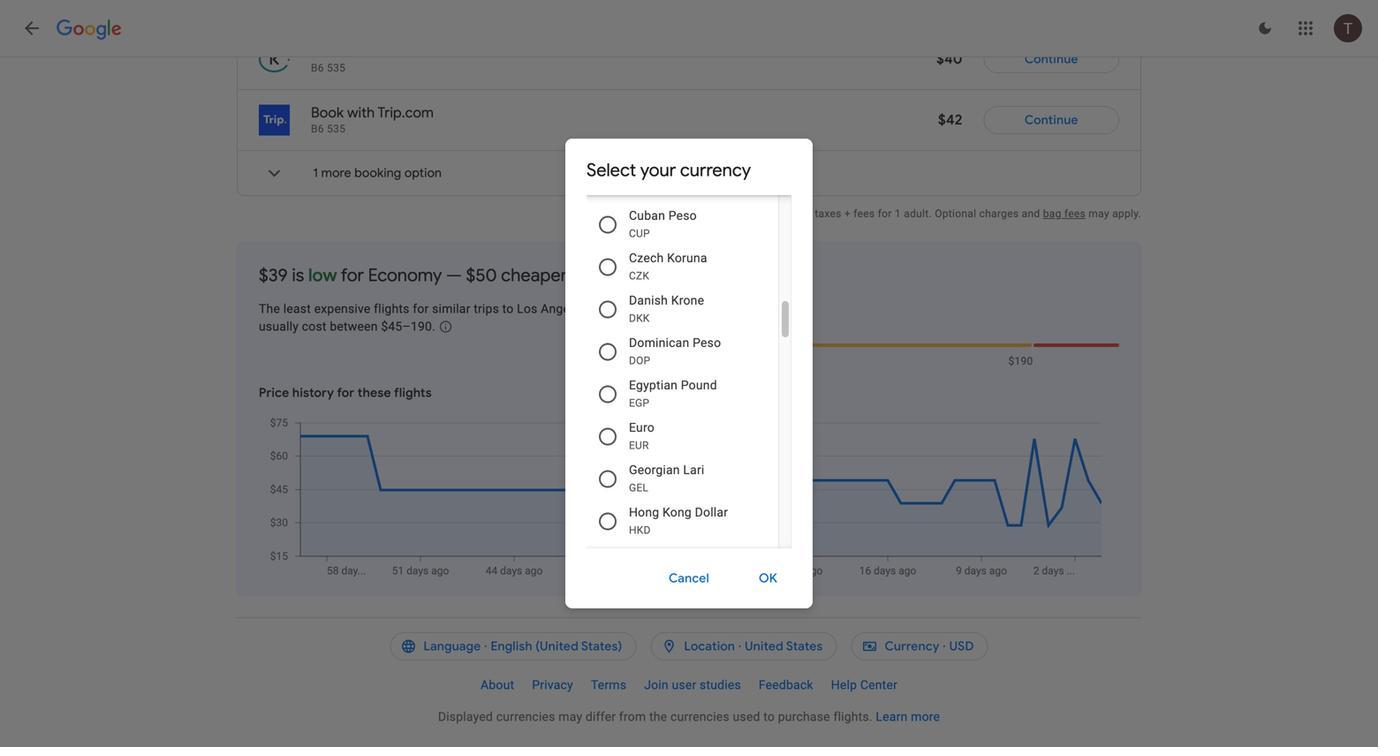 Task type: describe. For each thing, give the bounding box(es) containing it.
forint
[[691, 548, 724, 563]]

peso for cuban peso
[[669, 209, 697, 223]]

learn
[[876, 710, 908, 725]]

czech koruna czk
[[629, 251, 708, 282]]

adult.
[[904, 208, 933, 220]]

price history graph application
[[257, 416, 1120, 578]]

dollar
[[695, 506, 728, 520]]

1 currencies from the left
[[497, 710, 556, 725]]

euro
[[629, 421, 655, 435]]

flights inside the least expensive flights for similar trips to los angeles usually cost between $45–190.
[[374, 302, 410, 316]]

cancel
[[669, 571, 710, 587]]

$39
[[259, 264, 288, 287]]

user
[[672, 678, 697, 693]]

from
[[619, 710, 646, 725]]

than
[[572, 264, 607, 287]]

optional
[[935, 208, 977, 220]]

used
[[733, 710, 761, 725]]

2 fees from the left
[[1065, 208, 1086, 220]]

help
[[832, 678, 858, 693]]

learn more link
[[876, 710, 941, 725]]

terms link
[[582, 672, 636, 700]]

Flight number B6 535 text field
[[311, 123, 346, 135]]

required
[[772, 208, 812, 220]]

expensive
[[314, 302, 371, 316]]

and
[[1022, 208, 1041, 220]]

Flight number B6 535 text field
[[311, 62, 346, 74]]

$50
[[466, 264, 497, 287]]

these
[[358, 385, 391, 401]]

danish krone dkk
[[629, 293, 705, 325]]

feedback link
[[750, 672, 823, 700]]

crc
[[629, 185, 650, 198]]

egyptian
[[629, 378, 678, 393]]

1 more booking option
[[313, 165, 442, 181]]

for left these
[[337, 385, 355, 401]]

price history for these flights
[[259, 385, 432, 401]]

$39 is low for economy — $50 cheaper than usual
[[259, 264, 653, 287]]

danish
[[629, 293, 668, 308]]

privacy
[[532, 678, 574, 693]]

krone
[[672, 293, 705, 308]]

$45–190.
[[381, 320, 436, 334]]

is
[[292, 264, 304, 287]]

georgian lari gel
[[629, 463, 705, 495]]

czech
[[629, 251, 664, 266]]

include
[[733, 208, 769, 220]]

$42
[[939, 111, 963, 129]]

535 for book with trip.com
[[327, 123, 346, 135]]

1 horizontal spatial more
[[911, 710, 941, 725]]

book with trip.com b6 535
[[311, 104, 434, 135]]

english (united states)
[[491, 639, 623, 655]]

42 US dollars text field
[[939, 111, 963, 129]]

between
[[330, 320, 378, 334]]

usual
[[612, 264, 653, 287]]

ok
[[759, 571, 778, 587]]

535 for book with kiwi.com
[[327, 62, 346, 74]]

cancel button
[[648, 558, 731, 600]]

displayed
[[438, 710, 493, 725]]

the least expensive flights for similar trips to los angeles usually cost between $45–190.
[[259, 302, 587, 334]]

2 currencies from the left
[[671, 710, 730, 725]]

for up expensive
[[341, 264, 364, 287]]

1 fees from the left
[[854, 208, 875, 220]]

prices include required taxes + fees for 1 adult. optional charges and bag fees may apply.
[[699, 208, 1142, 220]]

charges
[[980, 208, 1019, 220]]

$190
[[1009, 355, 1034, 368]]

continue for $40
[[1025, 51, 1079, 67]]

for inside the least expensive flights for similar trips to los angeles usually cost between $45–190.
[[413, 302, 429, 316]]

1 vertical spatial flights
[[394, 385, 432, 401]]

hkd
[[629, 525, 651, 537]]

select
[[587, 159, 637, 182]]

terms
[[591, 678, 627, 693]]

price
[[259, 385, 289, 401]]

continue button for $42
[[984, 106, 1120, 134]]

1 vertical spatial may
[[559, 710, 583, 725]]

feedback
[[759, 678, 814, 693]]

united
[[745, 639, 784, 655]]

history
[[292, 385, 334, 401]]

for left adult.
[[878, 208, 892, 220]]

egp
[[629, 397, 650, 410]]

book for book with kiwi.com
[[311, 43, 344, 61]]

—
[[446, 264, 462, 287]]

help center
[[832, 678, 898, 693]]

euro eur
[[629, 421, 655, 452]]

economy
[[368, 264, 442, 287]]

hong kong dollar hkd
[[629, 506, 728, 537]]

dominican
[[629, 336, 690, 350]]

kiwi.com
[[378, 43, 437, 61]]

states)
[[581, 639, 623, 655]]

cost
[[302, 320, 327, 334]]

currency
[[681, 159, 751, 182]]

trip.com
[[378, 104, 434, 122]]



Task type: vqa. For each thing, say whether or not it's contained in the screenshot.


Task type: locate. For each thing, give the bounding box(es) containing it.
0 vertical spatial with
[[347, 43, 375, 61]]

to inside the least expensive flights for similar trips to los angeles usually cost between $45–190.
[[503, 302, 514, 316]]

low right the is
[[308, 264, 337, 287]]

go back image
[[21, 18, 42, 39]]

for up $45–190.
[[413, 302, 429, 316]]

about
[[481, 678, 515, 693]]

1 vertical spatial to
[[764, 710, 775, 725]]

b6 up flight number b6 535 text field
[[311, 62, 324, 74]]

similar
[[432, 302, 471, 316]]

1 vertical spatial 535
[[327, 123, 346, 135]]

book up b6 535 text box
[[311, 43, 344, 61]]

los
[[517, 302, 538, 316]]

book with kiwi.com b6 535
[[311, 43, 437, 74]]

low
[[308, 264, 337, 287], [764, 314, 785, 330]]

1 b6 from the top
[[311, 62, 324, 74]]

usd
[[950, 639, 975, 655]]

continue
[[1025, 51, 1079, 67], [1025, 112, 1079, 128]]

continue button
[[984, 45, 1120, 73], [984, 106, 1120, 134]]

1 vertical spatial continue
[[1025, 112, 1079, 128]]

1 with from the top
[[347, 43, 375, 61]]

bag
[[1044, 208, 1062, 220]]

0 vertical spatial continue
[[1025, 51, 1079, 67]]

+
[[845, 208, 851, 220]]

flights right these
[[394, 385, 432, 401]]

hungarian
[[629, 548, 688, 563]]

may left apply.
[[1089, 208, 1110, 220]]

book for book with trip.com
[[311, 104, 344, 122]]

1 down flight number b6 535 text field
[[313, 165, 318, 181]]

0 horizontal spatial fees
[[854, 208, 875, 220]]

states
[[787, 639, 823, 655]]

$40
[[937, 50, 963, 68]]

535 inside book with kiwi.com b6 535
[[327, 62, 346, 74]]

1 vertical spatial 1
[[895, 208, 902, 220]]

0 vertical spatial may
[[1089, 208, 1110, 220]]

english
[[491, 639, 533, 655]]

united states
[[745, 639, 823, 655]]

1 vertical spatial low
[[764, 314, 785, 330]]

more
[[321, 165, 352, 181], [911, 710, 941, 725]]

1 vertical spatial with
[[347, 104, 375, 122]]

bag fees button
[[1044, 208, 1086, 220]]

b6 for book with kiwi.com
[[311, 62, 324, 74]]

0 vertical spatial continue button
[[984, 45, 1120, 73]]

continue button for $40
[[984, 45, 1120, 73]]

more left booking
[[321, 165, 352, 181]]

with left trip.com
[[347, 104, 375, 122]]

peso for dominican peso
[[693, 336, 722, 350]]

apply.
[[1113, 208, 1142, 220]]

location
[[685, 639, 735, 655]]

0 horizontal spatial currencies
[[497, 710, 556, 725]]

book
[[311, 43, 344, 61], [311, 104, 344, 122]]

kong
[[663, 506, 692, 520]]

pound
[[681, 378, 718, 393]]

1 vertical spatial more
[[911, 710, 941, 725]]

purchase
[[778, 710, 831, 725]]

1 horizontal spatial may
[[1089, 208, 1110, 220]]

b6 inside book with trip.com b6 535
[[311, 123, 324, 135]]

0 vertical spatial to
[[503, 302, 514, 316]]

peso left prices
[[669, 209, 697, 223]]

1 book from the top
[[311, 43, 344, 61]]

lari
[[684, 463, 705, 478]]

b6 inside book with kiwi.com b6 535
[[311, 62, 324, 74]]

peso inside cuban peso cup
[[669, 209, 697, 223]]

535 up "1 more booking option"
[[327, 123, 346, 135]]

0 horizontal spatial 1
[[313, 165, 318, 181]]

0 vertical spatial book
[[311, 43, 344, 61]]

1 vertical spatial continue button
[[984, 106, 1120, 134]]

2 b6 from the top
[[311, 123, 324, 135]]

angeles
[[541, 302, 587, 316]]

price history graph image
[[257, 416, 1120, 578]]

flights.
[[834, 710, 873, 725]]

to left los
[[503, 302, 514, 316]]

continue for $42
[[1025, 112, 1079, 128]]

language
[[424, 639, 481, 655]]

low up $45
[[764, 314, 785, 330]]

2 535 from the top
[[327, 123, 346, 135]]

with inside book with kiwi.com b6 535
[[347, 43, 375, 61]]

to right used
[[764, 710, 775, 725]]

2 continue from the top
[[1025, 112, 1079, 128]]

cuban
[[629, 209, 666, 223]]

peso inside the dominican peso dop
[[693, 336, 722, 350]]

b6 down b6 535 text box
[[311, 123, 324, 135]]

currency
[[885, 639, 940, 655]]

1 horizontal spatial low
[[764, 314, 785, 330]]

1 continue from the top
[[1025, 51, 1079, 67]]

eur
[[629, 440, 649, 452]]

czk
[[629, 270, 650, 282]]

join user studies
[[645, 678, 742, 693]]

cup
[[629, 228, 650, 240]]

with for kiwi.com
[[347, 43, 375, 61]]

currencies
[[497, 710, 556, 725], [671, 710, 730, 725]]

fees right "bag"
[[1065, 208, 1086, 220]]

learn more about price insights image
[[439, 320, 453, 334]]

1 vertical spatial peso
[[693, 336, 722, 350]]

help center link
[[823, 672, 907, 700]]

1 continue button from the top
[[984, 45, 1120, 73]]

prices
[[699, 208, 730, 220]]

1 vertical spatial book
[[311, 104, 344, 122]]

with inside book with trip.com b6 535
[[347, 104, 375, 122]]

flights up $45–190.
[[374, 302, 410, 316]]

peso
[[669, 209, 697, 223], [693, 336, 722, 350]]

2 continue button from the top
[[984, 106, 1120, 134]]

1 left adult.
[[895, 208, 902, 220]]

koruna
[[667, 251, 708, 266]]

535 inside book with trip.com b6 535
[[327, 123, 346, 135]]

1 horizontal spatial 1
[[895, 208, 902, 220]]

hong
[[629, 506, 660, 520]]

book inside book with kiwi.com b6 535
[[311, 43, 344, 61]]

taxes
[[815, 208, 842, 220]]

1 horizontal spatial to
[[764, 710, 775, 725]]

book inside book with trip.com b6 535
[[311, 104, 344, 122]]

the
[[650, 710, 668, 725]]

0 horizontal spatial to
[[503, 302, 514, 316]]

1 vertical spatial b6
[[311, 123, 324, 135]]

cuban peso cup
[[629, 209, 697, 240]]

trips
[[474, 302, 499, 316]]

0 horizontal spatial more
[[321, 165, 352, 181]]

fees
[[854, 208, 875, 220], [1065, 208, 1086, 220]]

with
[[347, 43, 375, 61], [347, 104, 375, 122]]

with left kiwi.com
[[347, 43, 375, 61]]

0 horizontal spatial low
[[308, 264, 337, 287]]

privacy link
[[524, 672, 582, 700]]

0 vertical spatial more
[[321, 165, 352, 181]]

the
[[259, 302, 280, 316]]

0 vertical spatial 1
[[313, 165, 318, 181]]

0 vertical spatial 535
[[327, 62, 346, 74]]

center
[[861, 678, 898, 693]]

0 vertical spatial low
[[308, 264, 337, 287]]

535 up flight number b6 535 text field
[[327, 62, 346, 74]]

book up flight number b6 535 text field
[[311, 104, 344, 122]]

0 vertical spatial b6
[[311, 62, 324, 74]]

least
[[284, 302, 311, 316]]

1 535 from the top
[[327, 62, 346, 74]]

dkk
[[629, 312, 650, 325]]

0 vertical spatial flights
[[374, 302, 410, 316]]

2 with from the top
[[347, 104, 375, 122]]

georgian
[[629, 463, 680, 478]]

for
[[878, 208, 892, 220], [341, 264, 364, 287], [413, 302, 429, 316], [337, 385, 355, 401]]

$45
[[776, 355, 794, 368]]

(united
[[536, 639, 579, 655]]

currencies down the privacy link
[[497, 710, 556, 725]]

more right the learn
[[911, 710, 941, 725]]

0 vertical spatial peso
[[669, 209, 697, 223]]

join
[[645, 678, 669, 693]]

cheaper
[[501, 264, 568, 287]]

fees right +
[[854, 208, 875, 220]]

1 horizontal spatial currencies
[[671, 710, 730, 725]]

currencies down join user studies link
[[671, 710, 730, 725]]

about link
[[472, 672, 524, 700]]

peso up pound
[[693, 336, 722, 350]]

with for trip.com
[[347, 104, 375, 122]]

2 book from the top
[[311, 104, 344, 122]]

ok button
[[738, 558, 799, 600]]

b6 for book with trip.com
[[311, 123, 324, 135]]

flights
[[374, 302, 410, 316], [394, 385, 432, 401]]

may left the differ
[[559, 710, 583, 725]]

differ
[[586, 710, 616, 725]]

40 US dollars text field
[[937, 50, 963, 68]]

0 horizontal spatial may
[[559, 710, 583, 725]]

1 horizontal spatial fees
[[1065, 208, 1086, 220]]

egyptian pound egp
[[629, 378, 718, 410]]



